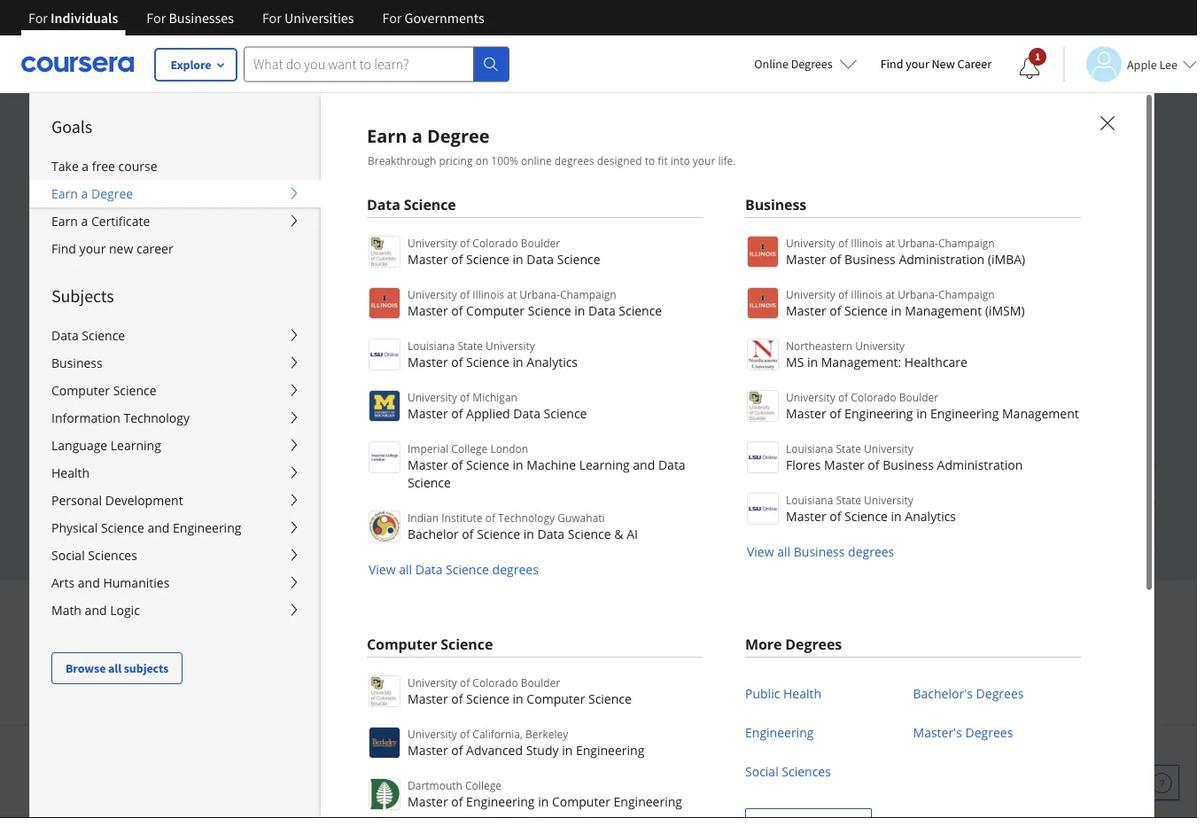 Task type: locate. For each thing, give the bounding box(es) containing it.
science inside dropdown button
[[113, 382, 156, 399]]

subjects
[[51, 285, 114, 307]]

career
[[136, 240, 173, 257]]

7-
[[146, 438, 159, 456]]

development
[[105, 492, 183, 509]]

language learning button
[[30, 432, 321, 459]]

0 horizontal spatial social sciences
[[51, 547, 137, 564]]

2 vertical spatial louisiana
[[786, 492, 833, 507]]

champaign inside university of illinois at urbana-champaign master of science in management (imsm)
[[938, 287, 995, 301]]

for for governments
[[382, 9, 402, 27]]

public health
[[745, 685, 822, 701]]

degree up pricing
[[427, 123, 490, 148]]

college
[[451, 441, 488, 456], [465, 778, 502, 792]]

universities
[[285, 9, 354, 27]]

all for data science
[[399, 561, 412, 578]]

university of colorado boulder logo image up certificate
[[369, 236, 401, 268]]

at up university of illinois at urbana-champaign master of science in management (imsm)
[[886, 235, 895, 250]]

0 horizontal spatial find
[[51, 240, 76, 257]]

management inside university of colorado boulder master of engineering in engineering management
[[1002, 405, 1079, 421]]

individuals
[[51, 9, 118, 27]]

university of illinois at urbana-champaign logo image
[[747, 236, 779, 268], [369, 287, 401, 319], [747, 287, 779, 319]]

university inside northeastern university ms in management: healthcare
[[855, 338, 905, 353]]

arts and humanities button
[[30, 569, 321, 596]]

science up university of colorado boulder master of science in computer science
[[441, 635, 493, 654]]

2 vertical spatial all
[[108, 660, 121, 676]]

science down guwahati
[[568, 525, 611, 542]]

state up view all business degrees
[[836, 492, 861, 507]]

sciences inside earn a degree 'menu item'
[[782, 763, 831, 779]]

computer science down view all data science degrees link
[[367, 635, 493, 654]]

0 horizontal spatial all
[[108, 660, 121, 676]]

university of illinois at urbana-champaign logo image for data science
[[369, 287, 401, 319]]

14-
[[197, 480, 215, 497]]

colorado down management: at the top of page
[[851, 390, 897, 404]]

degrees down johns hopkins university image
[[976, 685, 1024, 701]]

state down the 'programs—all'
[[458, 338, 483, 353]]

computer inside dropdown button
[[51, 382, 110, 399]]

champaign up "(imba)"
[[938, 235, 995, 250]]

degree down take a free course
[[91, 185, 133, 202]]

from
[[306, 594, 355, 623]]

administration up university of illinois at urbana-champaign master of science in management (imsm)
[[899, 250, 985, 267]]

degree
[[427, 123, 490, 148], [91, 185, 133, 202]]

louisiana state university logo image left flores
[[747, 441, 779, 473]]

in inside "university of colorado boulder master of science in data science"
[[513, 250, 524, 267]]

job-
[[207, 280, 242, 307]]

urbana- for data science
[[520, 287, 560, 301]]

social sciences down engineering link
[[745, 763, 831, 779]]

0 vertical spatial all
[[777, 543, 791, 560]]

computer inside dartmouth college master of engineering in computer engineering
[[552, 793, 611, 810]]

master inside university of illinois at urbana-champaign master of business administration (imba)
[[786, 250, 827, 267]]

0 vertical spatial university of colorado boulder logo image
[[369, 236, 401, 268]]

louisiana state university master of science in analytics
[[408, 338, 578, 370], [786, 492, 956, 524]]

northeastern university ms in management: healthcare
[[786, 338, 968, 370]]

0 vertical spatial earn
[[367, 123, 407, 148]]

day left money-
[[215, 480, 237, 497]]

1 horizontal spatial social
[[745, 763, 779, 779]]

learning down information technology
[[111, 437, 161, 454]]

find down earn a certificate
[[51, 240, 76, 257]]

physical science and engineering button
[[30, 514, 321, 542]]

1 vertical spatial colorado
[[851, 390, 897, 404]]

university of colorado boulder logo image
[[369, 236, 401, 268], [747, 390, 779, 422], [369, 675, 401, 707]]

and left logic
[[85, 602, 107, 619]]

cancel
[[159, 397, 199, 414]]

administration inside university of illinois at urbana-champaign master of business administration (imba)
[[899, 250, 985, 267]]

degree inside popup button
[[91, 185, 133, 202]]

personal development
[[51, 492, 183, 509]]

0 horizontal spatial management
[[905, 302, 982, 319]]

science up information technology
[[113, 382, 156, 399]]

0 vertical spatial technology
[[124, 409, 190, 426]]

0 vertical spatial analytics
[[527, 353, 578, 370]]

science up the 'programs—all'
[[466, 250, 510, 267]]

1 vertical spatial social sciences
[[745, 763, 831, 779]]

earn a degree group
[[29, 92, 1197, 818]]

1 horizontal spatial find
[[881, 56, 903, 72]]

courses,
[[439, 249, 514, 275]]

1 horizontal spatial computer science
[[367, 635, 493, 654]]

0 vertical spatial degrees
[[555, 153, 594, 168]]

ms
[[786, 353, 804, 370]]

coursera plus image
[[85, 166, 355, 193]]

colorado
[[473, 235, 518, 250], [851, 390, 897, 404], [473, 675, 518, 690]]

0 horizontal spatial learning
[[111, 437, 161, 454]]

day
[[159, 438, 181, 456], [215, 480, 237, 497]]

0 vertical spatial view
[[747, 543, 774, 560]]

at inside university of illinois at urbana-champaign master of business administration (imba)
[[886, 235, 895, 250]]

university of colorado boulder logo image down northeastern university  logo
[[747, 390, 779, 422]]

1 vertical spatial find
[[51, 240, 76, 257]]

list for business
[[745, 234, 1081, 561]]

course
[[118, 158, 157, 175]]

colorado left the hands-
[[473, 235, 518, 250]]

earn
[[367, 123, 407, 148], [51, 185, 78, 202], [51, 213, 78, 230]]

None search field
[[244, 47, 510, 82]]

illinois up university of illinois at urbana-champaign master of science in management (imsm)
[[851, 235, 883, 250]]

urbana- inside university of illinois at urbana-champaign master of science in management (imsm)
[[898, 287, 938, 301]]

coursera image
[[21, 50, 134, 78]]

learning right machine
[[579, 456, 630, 473]]

analytics down louisiana state university flores master of business administration in the right bottom of the page
[[905, 507, 956, 524]]

0 vertical spatial find
[[881, 56, 903, 72]]

0 horizontal spatial data science
[[51, 327, 125, 344]]

in down "study"
[[538, 793, 549, 810]]

for left governments
[[382, 9, 402, 27]]

a down earn a degree
[[81, 213, 88, 230]]

urbana- down university of illinois at urbana-champaign master of business administration (imba)
[[898, 287, 938, 301]]

johns hopkins university image
[[932, 649, 1100, 682]]

data science down breakthrough
[[367, 195, 456, 214]]

degree inside earn a degree breakthrough pricing on 100% online degrees designed to fit into your life.
[[427, 123, 490, 148]]

list containing master of science in computer science
[[367, 674, 703, 818]]

list
[[367, 234, 703, 579], [745, 234, 1081, 561], [367, 674, 703, 818], [745, 674, 1081, 818]]

1 horizontal spatial degrees
[[555, 153, 594, 168]]

state inside louisiana state university flores master of business administration
[[836, 441, 861, 456]]

1 vertical spatial boulder
[[899, 390, 939, 404]]

1 horizontal spatial view
[[747, 543, 774, 560]]

list containing master of science in data science
[[367, 234, 703, 579]]

analytics down university of illinois at urbana-champaign master of computer science in data science
[[527, 353, 578, 370]]

world-
[[332, 249, 390, 275]]

0 horizontal spatial view
[[369, 561, 396, 578]]

2 vertical spatial state
[[836, 492, 861, 507]]

0 vertical spatial learning
[[111, 437, 161, 454]]

university of illinois at urbana-champaign master of computer science in data science
[[408, 287, 662, 319]]

online degrees
[[754, 56, 833, 72]]

in right "study"
[[562, 741, 573, 758]]

in up the california,
[[513, 690, 524, 707]]

1 horizontal spatial data science
[[367, 195, 456, 214]]

illinois down university of illinois at urbana-champaign master of business administration (imba)
[[851, 287, 883, 301]]

indian
[[408, 510, 439, 525]]

in inside northeastern university ms in management: healthcare
[[807, 353, 818, 370]]

colorado inside university of colorado boulder master of science in computer science
[[473, 675, 518, 690]]

1 horizontal spatial all
[[399, 561, 412, 578]]

administration down university of colorado boulder master of engineering in engineering management
[[937, 456, 1023, 473]]

0 vertical spatial data science
[[367, 195, 456, 214]]

1 vertical spatial management
[[1002, 405, 1079, 421]]

your inside explore menu element
[[79, 240, 106, 257]]

boulder up berkeley
[[521, 675, 560, 690]]

of
[[460, 235, 470, 250], [838, 235, 848, 250], [451, 250, 463, 267], [830, 250, 841, 267], [460, 287, 470, 301], [838, 287, 848, 301], [451, 302, 463, 319], [830, 302, 841, 319], [451, 353, 463, 370], [460, 390, 470, 404], [838, 390, 848, 404], [451, 405, 463, 421], [830, 405, 841, 421], [451, 456, 463, 473], [868, 456, 880, 473], [830, 507, 841, 524], [485, 510, 495, 525], [462, 525, 474, 542], [460, 675, 470, 690], [451, 690, 463, 707], [460, 726, 470, 741], [451, 741, 463, 758], [451, 793, 463, 810]]

business inside dropdown button
[[51, 355, 103, 371]]

1 horizontal spatial on
[[581, 249, 605, 275]]

1 vertical spatial to
[[243, 249, 261, 275]]

in inside imperial college london master of science in machine learning and data science
[[513, 456, 524, 473]]

0 horizontal spatial analytics
[[527, 353, 578, 370]]

dartmouth college logo image
[[369, 778, 401, 810]]

champaign up "(imsm)"
[[938, 287, 995, 301]]

at for data science
[[507, 287, 517, 301]]

technology up "7-"
[[124, 409, 190, 426]]

for left individuals
[[28, 9, 48, 27]]

0 vertical spatial louisiana state university master of science in analytics
[[408, 338, 578, 370]]

0 horizontal spatial sciences
[[88, 547, 137, 564]]

sciences inside dropdown button
[[88, 547, 137, 564]]

social down engineering link
[[745, 763, 779, 779]]

northeastern university  logo image
[[747, 339, 779, 370]]

learning inside dropdown button
[[111, 437, 161, 454]]

social sciences
[[51, 547, 137, 564], [745, 763, 831, 779]]

urbana- down the hands-
[[520, 287, 560, 301]]

degrees for more degrees
[[786, 635, 842, 654]]

0 vertical spatial sciences
[[88, 547, 137, 564]]

find left new
[[881, 56, 903, 72]]

1 vertical spatial louisiana state university logo image
[[747, 441, 779, 473]]

business
[[745, 195, 807, 214], [845, 250, 896, 267], [51, 355, 103, 371], [883, 456, 934, 473], [794, 543, 845, 560]]

boulder inside "university of colorado boulder master of science in data science"
[[521, 235, 560, 250]]

social inside dropdown button
[[51, 547, 85, 564]]

university inside university of colorado boulder master of science in computer science
[[408, 675, 457, 690]]

day up health 'popup button'
[[159, 438, 181, 456]]

at down "university of colorado boulder master of science in data science"
[[507, 287, 517, 301]]

social up arts on the left of page
[[51, 547, 85, 564]]

to up ready on the left top of page
[[243, 249, 261, 275]]

computer inside university of colorado boulder master of science in computer science
[[527, 690, 585, 707]]

2 vertical spatial earn
[[51, 213, 78, 230]]

louisiana down the 'programs—all'
[[408, 338, 455, 353]]

science down personal development
[[101, 519, 144, 536]]

data science inside popup button
[[51, 327, 125, 344]]

boulder inside university of colorado boulder master of science in computer science
[[521, 675, 560, 690]]

close image
[[1096, 112, 1119, 135]]

your left the new
[[79, 240, 106, 257]]

colorado for computer science
[[473, 675, 518, 690]]

in inside university of illinois at urbana-champaign master of computer science in data science
[[574, 302, 585, 319]]

colorado up the california,
[[473, 675, 518, 690]]

0 vertical spatial computer science
[[51, 382, 156, 399]]

louisiana state university logo image up university of michigan logo
[[369, 339, 401, 370]]

list containing public health
[[745, 674, 1081, 818]]

1 vertical spatial social
[[745, 763, 779, 779]]

urbana- inside university of illinois at urbana-champaign master of computer science in data science
[[520, 287, 560, 301]]

louisiana up flores
[[786, 441, 833, 456]]

earn down earn a degree
[[51, 213, 78, 230]]

computer science
[[51, 382, 156, 399], [367, 635, 493, 654]]

louisiana state university master of science in analytics down louisiana state university flores master of business administration in the right bottom of the page
[[786, 492, 956, 524]]

data science
[[367, 195, 456, 214], [51, 327, 125, 344]]

and up 'subscription'
[[168, 280, 202, 307]]

hec paris image
[[813, 647, 875, 683]]

in down louisiana state university flores master of business administration in the right bottom of the page
[[891, 507, 902, 524]]

your inside unlimited access to 7,000+ world-class courses, hands-on projects, and job-ready certificate programs—all included in your subscription
[[85, 311, 126, 338]]

state down management: at the top of page
[[836, 441, 861, 456]]

earn a certificate
[[51, 213, 150, 230]]

health right the public
[[783, 685, 822, 701]]

0 vertical spatial management
[[905, 302, 982, 319]]

technology left guwahati
[[498, 510, 555, 525]]

colorado inside university of colorado boulder master of engineering in engineering management
[[851, 390, 897, 404]]

1 vertical spatial health
[[783, 685, 822, 701]]

university of colorado boulder master of engineering in engineering management
[[786, 390, 1079, 421]]

in right the included
[[610, 280, 627, 307]]

degrees
[[791, 56, 833, 72], [786, 635, 842, 654], [976, 685, 1024, 701], [966, 724, 1013, 740]]

in inside dartmouth college master of engineering in computer engineering
[[538, 793, 549, 810]]

view all data science degrees link
[[367, 561, 539, 578]]

list containing master of business administration (imba)
[[745, 234, 1081, 561]]

free
[[184, 438, 211, 456]]

louisiana down flores
[[786, 492, 833, 507]]

browse all subjects
[[66, 660, 168, 676]]

1 vertical spatial all
[[399, 561, 412, 578]]

1 horizontal spatial management
[[1002, 405, 1079, 421]]

analytics
[[527, 353, 578, 370], [905, 507, 956, 524]]

0 horizontal spatial technology
[[124, 409, 190, 426]]

physical science and engineering
[[51, 519, 241, 536]]

all inside "button"
[[108, 660, 121, 676]]

1 button
[[1005, 47, 1055, 90]]

a up breakthrough
[[412, 123, 423, 148]]

1 vertical spatial day
[[215, 480, 237, 497]]

illinois inside university of illinois at urbana-champaign master of computer science in data science
[[473, 287, 504, 301]]

on
[[476, 153, 489, 168], [581, 249, 605, 275]]

2 for from the left
[[147, 9, 166, 27]]

master inside university of colorado boulder master of science in computer science
[[408, 690, 448, 707]]

data inside university of illinois at urbana-champaign master of computer science in data science
[[588, 302, 616, 319]]

unlimited access to 7,000+ world-class courses, hands-on projects, and job-ready certificate programs—all included in your subscription
[[85, 249, 627, 338]]

colorado inside "university of colorado boulder master of science in data science"
[[473, 235, 518, 250]]

illinois down courses,
[[473, 287, 504, 301]]

earn a degree breakthrough pricing on 100% online degrees designed to fit into your life.
[[367, 123, 736, 168]]

0 vertical spatial boulder
[[521, 235, 560, 250]]

2 horizontal spatial degrees
[[848, 543, 895, 560]]

1 for from the left
[[28, 9, 48, 27]]

indian institute of technology guwahati logo image
[[369, 510, 401, 542]]

louisiana state university logo image
[[369, 339, 401, 370], [747, 441, 779, 473], [747, 493, 779, 525]]

boulder up the included
[[521, 235, 560, 250]]

view for business
[[747, 543, 774, 560]]

science down university of michigan image
[[588, 690, 632, 707]]

1 vertical spatial earn
[[51, 185, 78, 202]]

1 vertical spatial college
[[465, 778, 502, 792]]

0 horizontal spatial day
[[159, 438, 181, 456]]

1 vertical spatial view
[[369, 561, 396, 578]]

or
[[85, 480, 98, 497]]

in inside unlimited access to 7,000+ world-class courses, hands-on projects, and job-ready certificate programs—all included in your subscription
[[610, 280, 627, 307]]

0 horizontal spatial on
[[476, 153, 489, 168]]

help center image
[[1151, 772, 1173, 793]]

view for data science
[[369, 561, 396, 578]]

master inside university of michigan master of applied data science
[[408, 405, 448, 421]]

engineering inside popup button
[[173, 519, 241, 536]]

1 horizontal spatial health
[[783, 685, 822, 701]]

1 vertical spatial louisiana
[[786, 441, 833, 456]]

life.
[[718, 153, 736, 168]]

2 vertical spatial degrees
[[492, 561, 539, 578]]

degrees down bachelor's degrees link at bottom
[[966, 724, 1013, 740]]

0 horizontal spatial health
[[51, 464, 90, 481]]

northeastern
[[786, 338, 853, 353]]

for left universities
[[262, 9, 282, 27]]

3 for from the left
[[262, 9, 282, 27]]

at inside university of illinois at urbana-champaign master of science in management (imsm)
[[886, 287, 895, 301]]

$399
[[101, 480, 130, 497]]

more
[[745, 635, 782, 654]]

urbana- inside university of illinois at urbana-champaign master of business administration (imba)
[[898, 235, 938, 250]]

to left fit
[[645, 153, 655, 168]]

master inside university of california, berkeley master of advanced study in engineering
[[408, 741, 448, 758]]

your inside earn a degree breakthrough pricing on 100% online degrees designed to fit into your life.
[[693, 153, 715, 168]]

your down projects,
[[85, 311, 126, 338]]

michigan
[[473, 390, 518, 404]]

ready
[[242, 280, 294, 307]]

physical
[[51, 519, 98, 536]]

in inside university of colorado boulder master of science in computer science
[[513, 690, 524, 707]]

business button
[[30, 349, 321, 377]]

and
[[168, 280, 202, 307], [633, 456, 655, 473], [147, 519, 170, 536], [78, 574, 100, 591], [85, 602, 107, 619]]

0 horizontal spatial degree
[[91, 185, 133, 202]]

0 horizontal spatial to
[[243, 249, 261, 275]]

a for earn a degree
[[81, 185, 88, 202]]

earn a degree button
[[30, 180, 321, 207]]

and inside unlimited access to 7,000+ world-class courses, hands-on projects, and job-ready certificate programs—all included in your subscription
[[168, 280, 202, 307]]

2 vertical spatial university of colorado boulder logo image
[[369, 675, 401, 707]]

master inside dartmouth college master of engineering in computer engineering
[[408, 793, 448, 810]]

healthcare
[[905, 353, 968, 370]]

sciences up arts and humanities
[[88, 547, 137, 564]]

list for computer science
[[367, 674, 703, 818]]

in up northeastern university ms in management: healthcare
[[891, 302, 902, 319]]

find your new career link
[[872, 53, 1001, 75]]

0 vertical spatial to
[[645, 153, 655, 168]]

4 for from the left
[[382, 9, 402, 27]]

1 horizontal spatial social sciences
[[745, 763, 831, 779]]

apple lee
[[1127, 56, 1178, 72]]

0 vertical spatial administration
[[899, 250, 985, 267]]

master inside university of illinois at urbana-champaign master of science in management (imsm)
[[786, 302, 827, 319]]

for for businesses
[[147, 9, 166, 27]]

engineering
[[845, 405, 913, 421], [930, 405, 999, 421], [173, 519, 241, 536], [745, 724, 814, 740], [576, 741, 645, 758], [466, 793, 535, 810], [614, 793, 682, 810]]

degrees right online
[[791, 56, 833, 72]]

engineering link
[[745, 713, 814, 752]]

0 vertical spatial college
[[451, 441, 488, 456]]

1 horizontal spatial sciences
[[782, 763, 831, 779]]

1 vertical spatial on
[[581, 249, 605, 275]]

at inside university of illinois at urbana-champaign master of computer science in data science
[[507, 287, 517, 301]]

1 vertical spatial technology
[[498, 510, 555, 525]]

college down "advanced"
[[465, 778, 502, 792]]

math and logic button
[[30, 596, 321, 624]]

data science down subjects
[[51, 327, 125, 344]]

0 horizontal spatial computer science
[[51, 382, 156, 399]]

hands-
[[519, 249, 581, 275]]

university of colorado boulder logo image up university of california, berkeley logo
[[369, 675, 401, 707]]

take a free course link
[[30, 152, 321, 180]]

degrees inside earn a degree breakthrough pricing on 100% online degrees designed to fit into your life.
[[555, 153, 594, 168]]

champaign down the hands-
[[560, 287, 617, 301]]

1 horizontal spatial to
[[645, 153, 655, 168]]

science up machine
[[544, 405, 587, 421]]

earn down take
[[51, 185, 78, 202]]

sas image
[[688, 651, 756, 679]]

with
[[165, 480, 193, 497]]

university inside university of illinois at urbana-champaign master of computer science in data science
[[408, 287, 457, 301]]

imperial
[[408, 441, 449, 456]]

show notifications image
[[1019, 58, 1040, 79]]

1 vertical spatial learning
[[579, 456, 630, 473]]

in up louisiana state university flores master of business administration in the right bottom of the page
[[917, 405, 927, 421]]

list item
[[745, 791, 1081, 818]]

find your new career
[[51, 240, 173, 257]]

0 vertical spatial louisiana
[[408, 338, 455, 353]]

0 vertical spatial on
[[476, 153, 489, 168]]

of inside imperial college london master of science in machine learning and data science
[[451, 456, 463, 473]]

1 vertical spatial degree
[[91, 185, 133, 202]]

in down the northeastern
[[807, 353, 818, 370]]

college for engineering
[[465, 778, 502, 792]]

breakthrough
[[368, 153, 436, 168]]

dartmouth college master of engineering in computer engineering
[[408, 778, 682, 810]]

in up michigan at left
[[513, 353, 524, 370]]

to inside unlimited access to 7,000+ world-class courses, hands-on projects, and job-ready certificate programs—all included in your subscription
[[243, 249, 261, 275]]

learning
[[111, 437, 161, 454], [579, 456, 630, 473]]

0 vertical spatial health
[[51, 464, 90, 481]]

1 horizontal spatial louisiana state university master of science in analytics
[[786, 492, 956, 524]]

your left the life.
[[693, 153, 715, 168]]

science down the hands-
[[528, 302, 571, 319]]

1 vertical spatial state
[[836, 441, 861, 456]]

0 vertical spatial social sciences
[[51, 547, 137, 564]]

louisiana state university master of science in analytics up michigan at left
[[408, 338, 578, 370]]

computer science button
[[30, 377, 321, 404]]

0 vertical spatial colorado
[[473, 235, 518, 250]]

1 vertical spatial administration
[[937, 456, 1023, 473]]

2 vertical spatial colorado
[[473, 675, 518, 690]]

urbana- up university of illinois at urbana-champaign master of science in management (imsm)
[[898, 235, 938, 250]]

1 horizontal spatial learning
[[579, 456, 630, 473]]

7,000+
[[266, 249, 327, 275]]

1 vertical spatial analytics
[[905, 507, 956, 524]]

science inside university of michigan master of applied data science
[[544, 405, 587, 421]]

college inside dartmouth college master of engineering in computer engineering
[[465, 778, 502, 792]]

data inside imperial college london master of science in machine learning and data science
[[658, 456, 686, 473]]

0 vertical spatial social
[[51, 547, 85, 564]]

1 vertical spatial data science
[[51, 327, 125, 344]]

1 vertical spatial sciences
[[782, 763, 831, 779]]

berkeley
[[526, 726, 568, 741]]

computer science up information technology
[[51, 382, 156, 399]]

a inside "link"
[[82, 158, 89, 175]]

data inside "university of colorado boulder master of science in data science"
[[527, 250, 554, 267]]

0 vertical spatial degree
[[427, 123, 490, 148]]

university
[[408, 235, 457, 250], [786, 235, 836, 250], [408, 287, 457, 301], [786, 287, 836, 301], [486, 338, 535, 353], [855, 338, 905, 353], [408, 390, 457, 404], [786, 390, 836, 404], [864, 441, 914, 456], [864, 492, 914, 507], [408, 675, 457, 690], [408, 726, 457, 741]]

social sciences up arts and humanities
[[51, 547, 137, 564]]

career
[[958, 56, 992, 72]]

view all business degrees link
[[745, 543, 895, 560]]

0 vertical spatial state
[[458, 338, 483, 353]]

degree for earn a degree
[[91, 185, 133, 202]]

take
[[51, 158, 79, 175]]

degrees inside popup button
[[791, 56, 833, 72]]

of inside louisiana state university flores master of business administration
[[868, 456, 880, 473]]

1 horizontal spatial degree
[[427, 123, 490, 148]]

1 vertical spatial degrees
[[848, 543, 895, 560]]

What do you want to learn? text field
[[244, 47, 474, 82]]

information technology
[[51, 409, 190, 426]]

in down the hands-
[[574, 302, 585, 319]]

college down applied on the left of page
[[451, 441, 488, 456]]

and down development
[[147, 519, 170, 536]]

boulder down healthcare
[[899, 390, 939, 404]]

subscription
[[131, 311, 243, 338]]

university of illinois at urbana-champaign logo image for business
[[747, 287, 779, 319]]

louisiana state university logo image up view all business degrees link
[[747, 493, 779, 525]]

2 vertical spatial boulder
[[521, 675, 560, 690]]

a up earn a certificate
[[81, 185, 88, 202]]



Task type: vqa. For each thing, say whether or not it's contained in the screenshot.
Degree associated with Earn a Degree
yes



Task type: describe. For each thing, give the bounding box(es) containing it.
technology inside information technology dropdown button
[[124, 409, 190, 426]]

urbana- for business
[[898, 287, 938, 301]]

degrees for master's degrees
[[966, 724, 1013, 740]]

master's degrees
[[913, 724, 1013, 740]]

imperial college london master of science in machine learning and data science
[[408, 441, 686, 491]]

science down imperial
[[408, 474, 451, 491]]

social sciences inside "list"
[[745, 763, 831, 779]]

in inside university of illinois at urbana-champaign master of science in management (imsm)
[[891, 302, 902, 319]]

governments
[[405, 9, 484, 27]]

0 horizontal spatial louisiana state university master of science in analytics
[[408, 338, 578, 370]]

bachelor
[[408, 525, 459, 542]]

new
[[932, 56, 955, 72]]

degrees for online degrees
[[791, 56, 833, 72]]

goals
[[51, 116, 92, 138]]

university of california, berkeley logo image
[[369, 727, 401, 759]]

start
[[113, 438, 144, 456]]

businesses
[[169, 9, 234, 27]]

access
[[179, 249, 238, 275]]

programs—all
[[393, 280, 522, 307]]

college for of
[[451, 441, 488, 456]]

earn for earn a degree
[[51, 185, 78, 202]]

in inside indian institute of technology guwahati bachelor of science in data science & ai
[[523, 525, 534, 542]]

illinois for data science
[[473, 287, 504, 301]]

computer science inside earn a degree 'menu item'
[[367, 635, 493, 654]]

university inside university of colorado boulder master of engineering in engineering management
[[786, 390, 836, 404]]

university of colorado boulder logo image for computer science
[[369, 675, 401, 707]]

google image
[[432, 649, 528, 682]]

in inside university of colorado boulder master of engineering in engineering management
[[917, 405, 927, 421]]

browse
[[66, 660, 106, 676]]

boulder for computer science
[[521, 675, 560, 690]]

imperial college london logo image
[[369, 441, 401, 473]]

master's degrees link
[[913, 713, 1013, 752]]

boulder for data science
[[521, 235, 560, 250]]

$59 /month, cancel anytime
[[85, 397, 254, 414]]

on inside earn a degree breakthrough pricing on 100% online degrees designed to fit into your life.
[[476, 153, 489, 168]]

find for find your new career
[[51, 240, 76, 257]]

master inside louisiana state university flores master of business administration
[[824, 456, 865, 473]]

champaign for business
[[938, 287, 995, 301]]

bachelor's
[[913, 685, 973, 701]]

your left new
[[906, 56, 929, 72]]

earn a degree
[[51, 185, 133, 202]]

more degrees
[[745, 635, 842, 654]]

and right arts on the left of page
[[78, 574, 100, 591]]

social sciences button
[[30, 542, 321, 569]]

illinois for business
[[851, 287, 883, 301]]

for individuals
[[28, 9, 118, 27]]

find for find your new career
[[881, 56, 903, 72]]

health inside public health link
[[783, 685, 822, 701]]

science up view all business degrees
[[845, 507, 888, 524]]

science right the included
[[619, 302, 662, 319]]

data inside indian institute of technology guwahati bachelor of science in data science & ai
[[537, 525, 565, 542]]

personal
[[51, 492, 102, 509]]

1
[[1035, 50, 1041, 63]]

online
[[754, 56, 789, 72]]

1 horizontal spatial day
[[215, 480, 237, 497]]

university inside university of illinois at urbana-champaign master of business administration (imba)
[[786, 235, 836, 250]]

a for earn a degree breakthrough pricing on 100% online degrees designed to fit into your life.
[[412, 123, 423, 148]]

humanities
[[103, 574, 170, 591]]

science inside university of illinois at urbana-champaign master of science in management (imsm)
[[845, 302, 888, 319]]

university of michigan image
[[585, 641, 631, 690]]

1 vertical spatial university of colorado boulder logo image
[[747, 390, 779, 422]]

list for data science
[[367, 234, 703, 579]]

science down bachelor
[[446, 561, 489, 578]]

day inside button
[[159, 438, 181, 456]]

science up michigan at left
[[466, 353, 510, 370]]

university of illinois at urbana-champaign master of business administration (imba)
[[786, 235, 1026, 267]]

a for earn a certificate
[[81, 213, 88, 230]]

0 vertical spatial louisiana state university logo image
[[369, 339, 401, 370]]

designed
[[597, 153, 642, 168]]

included
[[527, 280, 605, 307]]

earn for earn a certificate
[[51, 213, 78, 230]]

computer inside university of illinois at urbana-champaign master of computer science in data science
[[466, 302, 525, 319]]

list for more degrees
[[745, 674, 1081, 818]]

university inside university of illinois at urbana-champaign master of science in management (imsm)
[[786, 287, 836, 301]]

university of illinois at urbana-champaign image
[[97, 651, 236, 679]]

pricing
[[439, 153, 473, 168]]

at for business
[[886, 287, 895, 301]]

bachelor's degrees
[[913, 685, 1024, 701]]

university of colorado boulder master of science in computer science
[[408, 675, 632, 707]]

online degrees button
[[740, 44, 872, 83]]

earn for earn a degree breakthrough pricing on 100% online degrees designed to fit into your life.
[[367, 123, 407, 148]]

science down institute
[[477, 525, 520, 542]]

in inside university of california, berkeley master of advanced study in engineering
[[562, 741, 573, 758]]

a for take a free course
[[82, 158, 89, 175]]

university inside university of michigan master of applied data science
[[408, 390, 457, 404]]

start 7-day free trial
[[113, 438, 242, 456]]

/year
[[130, 480, 162, 497]]

for businesses
[[147, 9, 234, 27]]

apple
[[1127, 56, 1157, 72]]

science down google image
[[466, 690, 510, 707]]

technology inside indian institute of technology guwahati bachelor of science in data science & ai
[[498, 510, 555, 525]]

engineering inside university of california, berkeley master of advanced study in engineering
[[576, 741, 645, 758]]

data inside university of michigan master of applied data science
[[513, 405, 541, 421]]

1 horizontal spatial analytics
[[905, 507, 956, 524]]

certificate
[[91, 213, 150, 230]]

learning inside imperial college london master of science in machine learning and data science
[[579, 456, 630, 473]]

trial
[[214, 438, 242, 456]]

master inside university of colorado boulder master of engineering in engineering management
[[786, 405, 827, 421]]

social sciences link
[[745, 752, 831, 791]]

university inside university of california, berkeley master of advanced study in engineering
[[408, 726, 457, 741]]

take a free course
[[51, 158, 157, 175]]

university inside "university of colorado boulder master of science in data science"
[[408, 235, 457, 250]]

university of michigan logo image
[[369, 390, 401, 422]]

logic
[[110, 602, 140, 619]]

science down london
[[466, 456, 510, 473]]

class
[[390, 249, 434, 275]]

university inside louisiana state university flores master of business administration
[[864, 441, 914, 456]]

administration inside louisiana state university flores master of business administration
[[937, 456, 1023, 473]]

arts and humanities
[[51, 574, 170, 591]]

science down pricing
[[404, 195, 456, 214]]

master inside imperial college london master of science in machine learning and data science
[[408, 456, 448, 473]]

machine
[[527, 456, 576, 473]]

university of michigan master of applied data science
[[408, 390, 587, 421]]

management inside university of illinois at urbana-champaign master of science in management (imsm)
[[905, 302, 982, 319]]

to inside earn a degree breakthrough pricing on 100% online degrees designed to fit into your life.
[[645, 153, 655, 168]]

boulder inside university of colorado boulder master of engineering in engineering management
[[899, 390, 939, 404]]

degrees for bachelor's degrees
[[976, 685, 1024, 701]]

louisiana inside louisiana state university flores master of business administration
[[786, 441, 833, 456]]

flores
[[786, 456, 821, 473]]

earn a certificate button
[[30, 207, 321, 235]]

public health link
[[745, 674, 822, 713]]

health inside health 'popup button'
[[51, 464, 90, 481]]

back
[[287, 480, 316, 497]]

illinois inside university of illinois at urbana-champaign master of business administration (imba)
[[851, 235, 883, 250]]

university of colorado boulder master of science in data science
[[408, 235, 601, 267]]

100%
[[491, 153, 518, 168]]

public
[[745, 685, 780, 701]]

advanced
[[466, 741, 523, 758]]

explore
[[171, 57, 211, 73]]

applied
[[466, 405, 510, 421]]

or $399 /year with 14-day money-back guarantee
[[85, 480, 383, 497]]

fit
[[658, 153, 668, 168]]

data inside popup button
[[51, 327, 79, 344]]

for for individuals
[[28, 9, 48, 27]]

data science inside earn a degree 'menu item'
[[367, 195, 456, 214]]

institute
[[442, 510, 483, 525]]

view all data science degrees
[[369, 561, 539, 578]]

banner navigation
[[14, 0, 499, 35]]

champaign inside university of illinois at urbana-champaign master of business administration (imba)
[[938, 235, 995, 250]]

duke university image
[[293, 649, 375, 677]]

all for business
[[777, 543, 791, 560]]

computer science inside dropdown button
[[51, 382, 156, 399]]

university of colorado boulder logo image for data science
[[369, 236, 401, 268]]

of inside dartmouth college master of engineering in computer engineering
[[451, 793, 463, 810]]

online
[[521, 153, 552, 168]]

1 vertical spatial louisiana state university master of science in analytics
[[786, 492, 956, 524]]

science down subjects
[[82, 327, 125, 344]]

business inside louisiana state university flores master of business administration
[[883, 456, 934, 473]]

language learning
[[51, 437, 161, 454]]

(imsm)
[[985, 302, 1025, 319]]

social inside earn a degree 'menu item'
[[745, 763, 779, 779]]

math and logic
[[51, 602, 140, 619]]

colorado for data science
[[473, 235, 518, 250]]

and inside imperial college london master of science in machine learning and data science
[[633, 456, 655, 473]]

list item inside earn a degree 'menu item'
[[745, 791, 1081, 818]]

find your new career
[[881, 56, 992, 72]]

for for universities
[[262, 9, 282, 27]]

start 7-day free trial button
[[85, 426, 270, 468]]

ai
[[627, 525, 638, 542]]

information
[[51, 409, 120, 426]]

social sciences inside dropdown button
[[51, 547, 137, 564]]

master inside "university of colorado boulder master of science in data science"
[[408, 250, 448, 267]]

unlimited
[[85, 249, 174, 275]]

on inside unlimited access to 7,000+ world-class courses, hands-on projects, and job-ready certificate programs—all included in your subscription
[[581, 249, 605, 275]]

2 vertical spatial louisiana state university logo image
[[747, 493, 779, 525]]

university of illinois at urbana-champaign master of science in management (imsm)
[[786, 287, 1025, 319]]

degree for earn a degree breakthrough pricing on 100% online degrees designed to fit into your life.
[[427, 123, 490, 148]]

0 horizontal spatial degrees
[[492, 561, 539, 578]]

earn a degree menu item
[[321, 92, 1197, 818]]

learn from
[[244, 594, 360, 623]]

champaign for data science
[[560, 287, 617, 301]]

browse all subjects button
[[51, 652, 183, 684]]

apple lee button
[[1064, 47, 1197, 82]]

business inside university of illinois at urbana-champaign master of business administration (imba)
[[845, 250, 896, 267]]

explore menu element
[[30, 93, 321, 684]]

science up the included
[[557, 250, 601, 267]]

master inside university of illinois at urbana-champaign master of computer science in data science
[[408, 302, 448, 319]]



